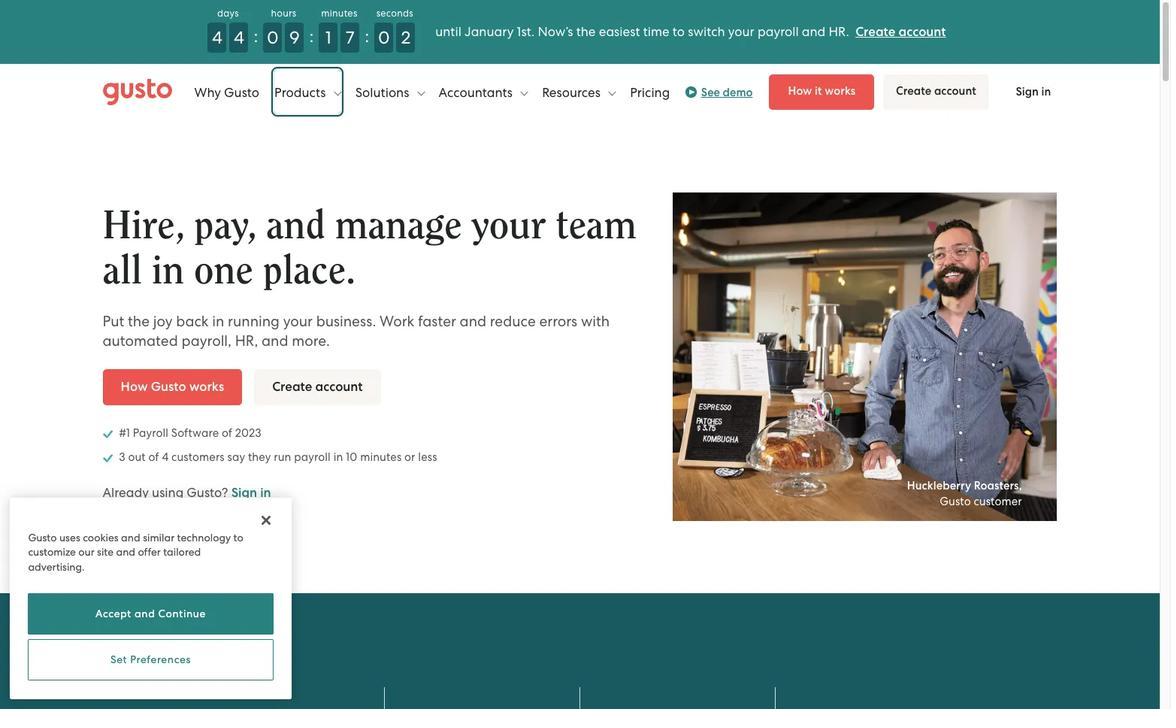 Task type: describe. For each thing, give the bounding box(es) containing it.
huckleberry
[[908, 479, 972, 492]]

1 vertical spatial create account link
[[884, 74, 989, 110]]

automated
[[103, 332, 178, 350]]

payroll inside hire, pay, and manage your team all in one place. "main content"
[[294, 450, 331, 464]]

works for how it works
[[825, 84, 856, 98]]

0 vertical spatial minutes
[[321, 8, 358, 19]]

and right faster
[[460, 313, 487, 330]]

see demo link
[[685, 83, 753, 101]]

your inside 'until january 1st. now's the easiest time to switch your payroll and hr. create account'
[[729, 24, 755, 39]]

resources button
[[542, 70, 617, 115]]

switch
[[688, 24, 726, 39]]

january
[[465, 24, 514, 39]]

tailored
[[163, 546, 201, 558]]

technology
[[177, 531, 231, 543]]

and right hr,
[[262, 332, 288, 350]]

time
[[644, 24, 670, 39]]

2 horizontal spatial 4
[[234, 27, 244, 48]]

more.
[[292, 332, 330, 350]]

work
[[380, 313, 415, 330]]

customize
[[28, 546, 76, 558]]

how for how it works
[[789, 84, 813, 98]]

customers
[[172, 450, 225, 464]]

1st.
[[517, 24, 535, 39]]

days
[[217, 8, 239, 19]]

place.
[[263, 251, 356, 291]]

works for how gusto works
[[189, 379, 224, 395]]

run
[[274, 450, 292, 464]]

seconds
[[377, 8, 414, 19]]

2 vertical spatial create account link
[[254, 369, 381, 405]]

reduce
[[490, 313, 536, 330]]

how it works link
[[770, 74, 875, 110]]

all
[[103, 251, 142, 291]]

in inside 'element'
[[1042, 85, 1052, 99]]

joy
[[153, 313, 173, 330]]

payroll,
[[182, 332, 232, 350]]

0 for 2
[[378, 27, 390, 48]]

similar
[[143, 531, 175, 543]]

accept
[[95, 608, 132, 620]]

errors
[[540, 313, 578, 330]]

to inside 'until january 1st. now's the easiest time to switch your payroll and hr. create account'
[[673, 24, 685, 39]]

pay,
[[194, 206, 257, 246]]

huckleberry roasters, gusto customer
[[908, 479, 1023, 508]]

gusto?
[[187, 485, 228, 500]]

customer
[[974, 495, 1023, 508]]

products
[[275, 85, 329, 100]]

already
[[103, 485, 149, 500]]

pricing link
[[630, 70, 670, 115]]

3 out of 4 customers say they run payroll in 10 minutes or less
[[116, 450, 437, 464]]

manage
[[335, 206, 462, 246]]

cookies
[[83, 531, 119, 543]]

continue
[[158, 608, 206, 620]]

it
[[815, 84, 823, 98]]

why gusto
[[194, 85, 260, 100]]

and inside button
[[135, 608, 155, 620]]

: for 4
[[254, 26, 258, 47]]

hire, pay, and manage your team all in one place.
[[103, 206, 637, 291]]

products button
[[275, 70, 342, 115]]

the inside "put the joy back in running your business. work faster and reduce errors with automated payroll, hr, and more."
[[128, 313, 150, 330]]

they
[[248, 450, 271, 464]]

1
[[326, 27, 332, 48]]

demo
[[723, 85, 753, 99]]

gusto image image
[[673, 193, 1058, 521]]

0 vertical spatial of
[[222, 426, 232, 440]]

gusto inside huckleberry roasters, gusto customer
[[940, 495, 972, 508]]

accept and continue button
[[28, 593, 274, 635]]

7
[[346, 27, 355, 48]]

your inside the hire, pay, and manage your team all in one place.
[[472, 206, 546, 246]]

how gusto works link
[[103, 369, 242, 405]]

preferences
[[130, 654, 191, 666]]

or
[[405, 450, 416, 464]]

hours
[[271, 8, 297, 19]]

and up offer
[[121, 531, 140, 543]]

the inside 'until january 1st. now's the easiest time to switch your payroll and hr. create account'
[[577, 24, 596, 39]]

sign in
[[1017, 85, 1052, 99]]

easiest
[[599, 24, 640, 39]]

account inside main 'element'
[[935, 84, 977, 98]]

how it works
[[789, 84, 856, 98]]

sign in link inside hire, pay, and manage your team all in one place. "main content"
[[231, 485, 271, 501]]

now's
[[538, 24, 574, 39]]

solutions button
[[356, 70, 425, 115]]

put the joy back in running your business. work faster and reduce errors with automated payroll, hr, and more.
[[103, 313, 610, 350]]

less
[[418, 450, 437, 464]]

already using gusto? sign in
[[103, 485, 271, 501]]

solutions
[[356, 85, 413, 100]]

business.
[[316, 313, 376, 330]]

create account inside main 'element'
[[897, 84, 977, 98]]

team
[[556, 206, 637, 246]]

and right "site"
[[116, 546, 135, 558]]

site
[[97, 546, 114, 558]]

gusto uses cookies and similar technology to customize our site and offer tailored advertising.
[[28, 531, 244, 573]]

our
[[78, 546, 95, 558]]

1 horizontal spatial create
[[856, 24, 896, 40]]

faster
[[418, 313, 457, 330]]

see demo
[[702, 85, 753, 99]]

2
[[401, 27, 411, 48]]



Task type: vqa. For each thing, say whether or not it's contained in the screenshot.
bottom Sign
yes



Task type: locate. For each thing, give the bounding box(es) containing it.
0 vertical spatial the
[[577, 24, 596, 39]]

your
[[729, 24, 755, 39], [472, 206, 546, 246], [283, 313, 313, 330]]

sign in link
[[998, 75, 1070, 109], [231, 485, 271, 501]]

software
[[171, 426, 219, 440]]

1 horizontal spatial sign
[[1017, 85, 1040, 99]]

: right '7'
[[365, 26, 370, 47]]

1 vertical spatial of
[[149, 450, 159, 464]]

say
[[228, 450, 245, 464]]

1 vertical spatial works
[[189, 379, 224, 395]]

of
[[222, 426, 232, 440], [149, 450, 159, 464]]

hire,
[[103, 206, 185, 246]]

1 vertical spatial create
[[897, 84, 932, 98]]

payroll
[[758, 24, 799, 39], [294, 450, 331, 464]]

2023
[[235, 426, 261, 440]]

1 vertical spatial the
[[128, 313, 150, 330]]

0 vertical spatial create
[[856, 24, 896, 40]]

0 horizontal spatial how
[[121, 379, 148, 395]]

hr,
[[235, 332, 258, 350]]

accept and continue
[[95, 608, 206, 620]]

0 horizontal spatial of
[[149, 450, 159, 464]]

online payroll services, hr, and benefits | gusto image
[[103, 79, 172, 106]]

and inside 'until january 1st. now's the easiest time to switch your payroll and hr. create account'
[[802, 24, 826, 39]]

the
[[577, 24, 596, 39], [128, 313, 150, 330]]

#1 payroll software of 2023
[[116, 426, 261, 440]]

2 vertical spatial account
[[316, 379, 363, 395]]

0 vertical spatial sign
[[1017, 85, 1040, 99]]

in
[[1042, 85, 1052, 99], [152, 251, 184, 291], [212, 313, 224, 330], [334, 450, 343, 464], [260, 485, 271, 501]]

0 horizontal spatial sign in link
[[231, 485, 271, 501]]

and left hr. on the right of the page
[[802, 24, 826, 39]]

2 horizontal spatial create
[[897, 84, 932, 98]]

0 vertical spatial create account link
[[856, 24, 947, 40]]

the up automated
[[128, 313, 150, 330]]

1 vertical spatial how
[[121, 379, 148, 395]]

0 vertical spatial how
[[789, 84, 813, 98]]

out
[[128, 450, 146, 464]]

0 horizontal spatial payroll
[[294, 450, 331, 464]]

1 horizontal spatial to
[[673, 24, 685, 39]]

with
[[581, 313, 610, 330]]

running
[[228, 313, 280, 330]]

1 : from the left
[[254, 26, 258, 47]]

roasters,
[[975, 479, 1023, 492]]

0 horizontal spatial works
[[189, 379, 224, 395]]

and
[[802, 24, 826, 39], [266, 206, 325, 246], [460, 313, 487, 330], [262, 332, 288, 350], [121, 531, 140, 543], [116, 546, 135, 558], [135, 608, 155, 620]]

to right time
[[673, 24, 685, 39]]

0 vertical spatial account
[[899, 24, 947, 40]]

: left 1
[[309, 26, 314, 47]]

1 vertical spatial to
[[234, 531, 244, 543]]

see
[[702, 85, 721, 99]]

0 horizontal spatial 4
[[162, 450, 169, 464]]

sign
[[1017, 85, 1040, 99], [231, 485, 257, 501]]

3
[[119, 450, 125, 464]]

create account link
[[856, 24, 947, 40], [884, 74, 989, 110], [254, 369, 381, 405]]

uses
[[59, 531, 80, 543]]

the right the "now's"
[[577, 24, 596, 39]]

0 vertical spatial create account
[[897, 84, 977, 98]]

minutes left or
[[360, 450, 402, 464]]

1 vertical spatial sign
[[231, 485, 257, 501]]

1 horizontal spatial of
[[222, 426, 232, 440]]

0 horizontal spatial create
[[272, 379, 312, 395]]

0 vertical spatial sign in link
[[998, 75, 1070, 109]]

sign inside sign in link
[[1017, 85, 1040, 99]]

advertising.
[[28, 561, 85, 573]]

1 horizontal spatial :
[[309, 26, 314, 47]]

how gusto works
[[121, 379, 224, 395]]

2 vertical spatial your
[[283, 313, 313, 330]]

minutes up 1
[[321, 8, 358, 19]]

hr.
[[829, 24, 850, 39]]

to
[[673, 24, 685, 39], [234, 531, 244, 543]]

1 horizontal spatial 0
[[378, 27, 390, 48]]

0 vertical spatial to
[[673, 24, 685, 39]]

gusto up 'customize'
[[28, 531, 57, 543]]

2 vertical spatial create
[[272, 379, 312, 395]]

how inside hire, pay, and manage your team all in one place. "main content"
[[121, 379, 148, 395]]

1 horizontal spatial minutes
[[360, 450, 402, 464]]

set preferences
[[111, 654, 191, 666]]

of left 2023
[[222, 426, 232, 440]]

10
[[346, 450, 358, 464]]

why gusto link
[[194, 70, 260, 115]]

sign inside hire, pay, and manage your team all in one place. "main content"
[[231, 485, 257, 501]]

create account
[[897, 84, 977, 98], [272, 379, 363, 395]]

2 horizontal spatial your
[[729, 24, 755, 39]]

resources
[[542, 85, 604, 100]]

2 horizontal spatial :
[[365, 26, 370, 47]]

minutes inside hire, pay, and manage your team all in one place. "main content"
[[360, 450, 402, 464]]

to right technology
[[234, 531, 244, 543]]

gusto down huckleberry
[[940, 495, 972, 508]]

and inside the hire, pay, and manage your team all in one place.
[[266, 206, 325, 246]]

to inside gusto uses cookies and similar technology to customize our site and offer tailored advertising.
[[234, 531, 244, 543]]

create inside main 'element'
[[897, 84, 932, 98]]

pricing
[[630, 85, 670, 100]]

0 vertical spatial your
[[729, 24, 755, 39]]

0 horizontal spatial minutes
[[321, 8, 358, 19]]

0 horizontal spatial your
[[283, 313, 313, 330]]

your inside "put the joy back in running your business. work faster and reduce errors with automated payroll, hr, and more."
[[283, 313, 313, 330]]

one
[[194, 251, 253, 291]]

0 left 2
[[378, 27, 390, 48]]

in inside the hire, pay, and manage your team all in one place.
[[152, 251, 184, 291]]

1 0 from the left
[[267, 27, 279, 48]]

of right out
[[149, 450, 159, 464]]

1 vertical spatial minutes
[[360, 450, 402, 464]]

works inside main 'element'
[[825, 84, 856, 98]]

1 horizontal spatial create account
[[897, 84, 977, 98]]

#1
[[119, 426, 130, 440]]

0 horizontal spatial to
[[234, 531, 244, 543]]

works down the payroll, in the top of the page
[[189, 379, 224, 395]]

tiny image
[[690, 90, 695, 95]]

until january 1st. now's the easiest time to switch your payroll and hr. create account
[[436, 24, 947, 40]]

1 vertical spatial sign in link
[[231, 485, 271, 501]]

put
[[103, 313, 124, 330]]

how down automated
[[121, 379, 148, 395]]

using
[[152, 485, 184, 500]]

payroll inside 'until january 1st. now's the easiest time to switch your payroll and hr. create account'
[[758, 24, 799, 39]]

hire, pay, and manage your team all in one place. main content
[[0, 120, 1161, 709]]

0 horizontal spatial 0
[[267, 27, 279, 48]]

4
[[212, 27, 223, 48], [234, 27, 244, 48], [162, 450, 169, 464]]

0 vertical spatial works
[[825, 84, 856, 98]]

how for how gusto works
[[121, 379, 148, 395]]

payroll
[[133, 426, 169, 440]]

0 horizontal spatial :
[[254, 26, 258, 47]]

account inside hire, pay, and manage your team all in one place. "main content"
[[316, 379, 363, 395]]

gusto
[[224, 85, 260, 100], [151, 379, 186, 395], [940, 495, 972, 508], [28, 531, 57, 543]]

: for 9
[[309, 26, 314, 47]]

main element
[[103, 70, 1070, 115]]

0 horizontal spatial create account
[[272, 379, 363, 395]]

1 horizontal spatial sign in link
[[998, 75, 1070, 109]]

works right "it"
[[825, 84, 856, 98]]

until
[[436, 24, 462, 39]]

gusto right why
[[224, 85, 260, 100]]

gusto inside main 'element'
[[224, 85, 260, 100]]

and up place.
[[266, 206, 325, 246]]

3 : from the left
[[365, 26, 370, 47]]

offer
[[138, 546, 161, 558]]

payroll left hr. on the right of the page
[[758, 24, 799, 39]]

1 vertical spatial payroll
[[294, 450, 331, 464]]

create inside hire, pay, and manage your team all in one place. "main content"
[[272, 379, 312, 395]]

1 horizontal spatial 4
[[212, 27, 223, 48]]

0 vertical spatial payroll
[[758, 24, 799, 39]]

create account inside hire, pay, and manage your team all in one place. "main content"
[[272, 379, 363, 395]]

payroll right the "run"
[[294, 450, 331, 464]]

set
[[111, 654, 127, 666]]

: for 7
[[365, 26, 370, 47]]

0 horizontal spatial sign
[[231, 485, 257, 501]]

0 horizontal spatial the
[[128, 313, 150, 330]]

how inside main 'element'
[[789, 84, 813, 98]]

1 vertical spatial create account
[[272, 379, 363, 395]]

1 horizontal spatial payroll
[[758, 24, 799, 39]]

set preferences button
[[28, 639, 274, 681]]

gusto inside gusto uses cookies and similar technology to customize our site and offer tailored advertising.
[[28, 531, 57, 543]]

4 inside hire, pay, and manage your team all in one place. "main content"
[[162, 450, 169, 464]]

1 horizontal spatial your
[[472, 206, 546, 246]]

0 left 9
[[267, 27, 279, 48]]

in inside "put the joy back in running your business. work faster and reduce errors with automated payroll, hr, and more."
[[212, 313, 224, 330]]

1 vertical spatial account
[[935, 84, 977, 98]]

0 for 9
[[267, 27, 279, 48]]

works inside hire, pay, and manage your team all in one place. "main content"
[[189, 379, 224, 395]]

how
[[789, 84, 813, 98], [121, 379, 148, 395]]

gusto up payroll
[[151, 379, 186, 395]]

1 horizontal spatial how
[[789, 84, 813, 98]]

accountants
[[439, 85, 516, 100]]

: left 9
[[254, 26, 258, 47]]

and right accept
[[135, 608, 155, 620]]

1 horizontal spatial the
[[577, 24, 596, 39]]

1 vertical spatial your
[[472, 206, 546, 246]]

1 horizontal spatial works
[[825, 84, 856, 98]]

0
[[267, 27, 279, 48], [378, 27, 390, 48]]

account
[[899, 24, 947, 40], [935, 84, 977, 98], [316, 379, 363, 395]]

how left "it"
[[789, 84, 813, 98]]

9
[[290, 27, 300, 48]]

why
[[194, 85, 221, 100]]

2 0 from the left
[[378, 27, 390, 48]]

2 : from the left
[[309, 26, 314, 47]]

back
[[176, 313, 209, 330]]



